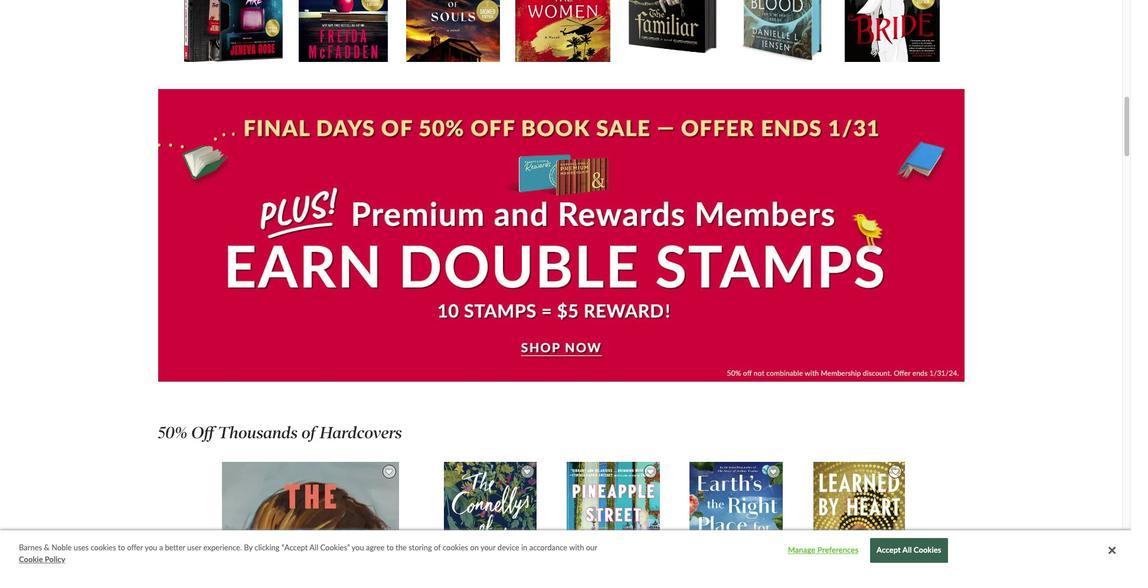 Task type: locate. For each thing, give the bounding box(es) containing it.
of
[[302, 423, 316, 443], [434, 543, 441, 553]]

cookies
[[914, 546, 941, 555]]

title: bride (b&n exclusive edition), author: ali hazelwood image
[[844, 0, 940, 62]]

clicking
[[255, 543, 280, 553]]

to left the at the bottom left of page
[[387, 543, 394, 553]]

cookies
[[91, 543, 116, 553], [443, 543, 468, 553]]

manage preferences button
[[786, 539, 860, 563]]

title: the teacher (b&n exclusive edition), author: freida mcfadden image
[[298, 0, 388, 62]]

you
[[145, 543, 157, 553], [352, 543, 364, 553]]

cookies right uses
[[91, 543, 116, 553]]

0 vertical spatial of
[[302, 423, 316, 443]]

accept all cookies
[[877, 546, 941, 555]]

2 cookies from the left
[[443, 543, 468, 553]]

experience.
[[203, 543, 242, 553]]

title: the connellys of county down: a novel, author: tracey lange image
[[444, 462, 537, 572]]

accept
[[877, 546, 901, 555]]

all inside "barnes & noble uses cookies to offer you a better user experience. by clicking "accept all cookies" you agree to the storing of cookies on your device in accordance with our cookie policy"
[[310, 543, 318, 553]]

all right accept
[[903, 546, 912, 555]]

1 horizontal spatial you
[[352, 543, 364, 553]]

title: learned by heart, author: emma donoghue image
[[814, 462, 905, 572]]

all
[[310, 543, 318, 553], [903, 546, 912, 555]]

to left "offer"
[[118, 543, 125, 553]]

device
[[498, 543, 519, 553]]

final days! 50% off thousands of hardcover books plus, premium and rewards members earn double stamps.  shop now image
[[158, 89, 964, 382]]

0 horizontal spatial cookies
[[91, 543, 116, 553]]

accordance
[[529, 543, 567, 553]]

agree
[[366, 543, 385, 553]]

1 vertical spatial of
[[434, 543, 441, 553]]

title: the familiar, author: leigh bardugo image
[[623, 0, 723, 62]]

policy
[[45, 555, 65, 564]]

preferences
[[818, 546, 859, 555]]

1 horizontal spatial cookies
[[443, 543, 468, 553]]

cookies"
[[320, 543, 350, 553]]

user
[[187, 543, 201, 553]]

2 you from the left
[[352, 543, 364, 553]]

title: home is where the bodies are (b&n exclusive edition), author: jeneva rose image
[[184, 0, 283, 62]]

50% off thousands of hardcovers
[[158, 423, 402, 443]]

title: the women: a novel, author: kristin hannah image
[[515, 0, 611, 62]]

storing
[[409, 543, 432, 553]]

1 horizontal spatial of
[[434, 543, 441, 553]]

&
[[44, 543, 49, 553]]

offer
[[127, 543, 143, 553]]

manage
[[788, 546, 816, 555]]

you left a
[[145, 543, 157, 553]]

title: a calamity of souls (signed book), author: david baldacci image
[[405, 0, 501, 62]]

accept all cookies button
[[870, 539, 948, 563]]

2 to from the left
[[387, 543, 394, 553]]

title: the rachel incident, author: caroline o'donoghue image
[[222, 462, 399, 572]]

you left agree
[[352, 543, 364, 553]]

cookies left on in the left bottom of the page
[[443, 543, 468, 553]]

1 you from the left
[[145, 543, 157, 553]]

1 horizontal spatial to
[[387, 543, 394, 553]]

to
[[118, 543, 125, 553], [387, 543, 394, 553]]

of right thousands
[[302, 423, 316, 443]]

of right storing in the bottom left of the page
[[434, 543, 441, 553]]

with
[[569, 543, 584, 553]]

all right "accept
[[310, 543, 318, 553]]

noble
[[51, 543, 72, 553]]

0 horizontal spatial to
[[118, 543, 125, 553]]

cookie policy link
[[19, 554, 65, 566]]

0 horizontal spatial all
[[310, 543, 318, 553]]

0 horizontal spatial you
[[145, 543, 157, 553]]

title: pineapple street (gma book club pick), author: jenny jackson image
[[567, 462, 660, 572]]

1 horizontal spatial all
[[903, 546, 912, 555]]



Task type: describe. For each thing, give the bounding box(es) containing it.
50%
[[158, 423, 187, 443]]

barnes
[[19, 543, 42, 553]]

title: earth's the right place for love: a novel, author: elizabeth berg image
[[689, 462, 783, 572]]

privacy alert dialog
[[0, 531, 1131, 572]]

of inside "barnes & noble uses cookies to offer you a better user experience. by clicking "accept all cookies" you agree to the storing of cookies on your device in accordance with our cookie policy"
[[434, 543, 441, 553]]

title: a fate inked in blood: book one of the saga of the unfated, author: danielle l. jensen image
[[735, 0, 830, 62]]

in
[[521, 543, 527, 553]]

hardcovers
[[320, 423, 402, 443]]

cookie
[[19, 555, 43, 564]]

our
[[586, 543, 597, 553]]

barnes & noble uses cookies to offer you a better user experience. by clicking "accept all cookies" you agree to the storing of cookies on your device in accordance with our cookie policy
[[19, 543, 597, 564]]

off
[[191, 423, 214, 443]]

1 cookies from the left
[[91, 543, 116, 553]]

0 horizontal spatial of
[[302, 423, 316, 443]]

"accept
[[282, 543, 308, 553]]

all inside button
[[903, 546, 912, 555]]

1 to from the left
[[118, 543, 125, 553]]

your
[[481, 543, 496, 553]]

the
[[396, 543, 407, 553]]

uses
[[74, 543, 89, 553]]

on
[[470, 543, 479, 553]]

a
[[159, 543, 163, 553]]

by
[[244, 543, 253, 553]]

manage preferences
[[788, 546, 859, 555]]

thousands
[[218, 423, 298, 443]]

better
[[165, 543, 185, 553]]



Task type: vqa. For each thing, say whether or not it's contained in the screenshot.
Musk
no



